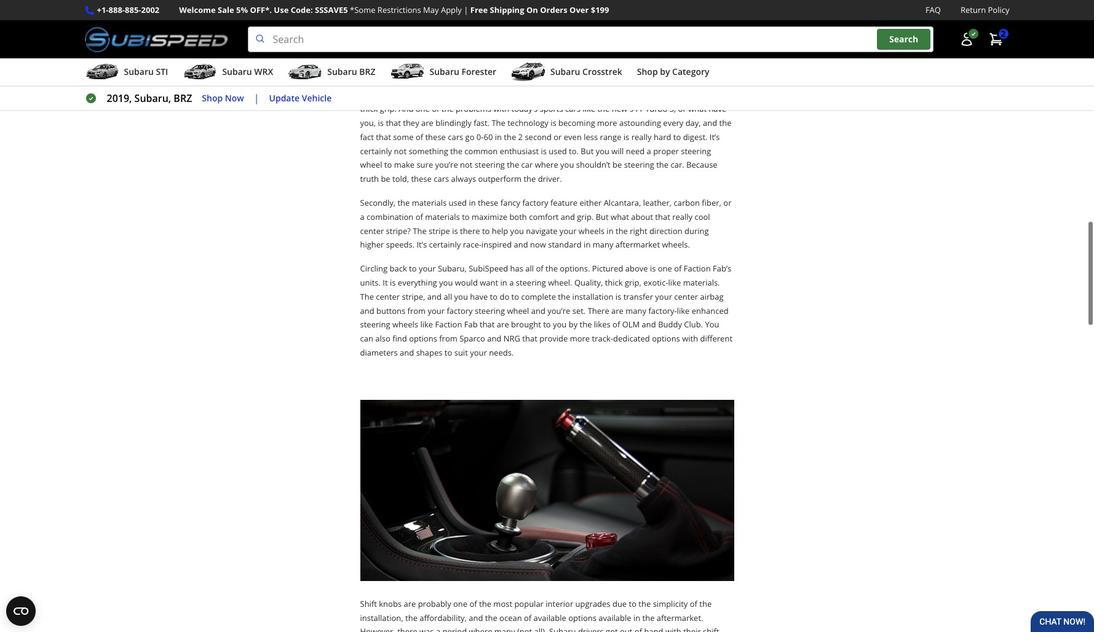 Task type: vqa. For each thing, say whether or not it's contained in the screenshot.
- inside the 45 In Stock F-HOSE Fumoto 3/8in ID X 3ft Vinyl Hose - Universal
no



Task type: describe. For each thing, give the bounding box(es) containing it.
becoming
[[558, 118, 595, 129]]

the left main
[[661, 10, 674, 21]]

subaru wrx
[[222, 66, 273, 78]]

every
[[663, 118, 683, 129]]

the right "as"
[[701, 24, 713, 35]]

subaru for subaru forester
[[430, 66, 459, 78]]

really inside "secondly, the materials used in these fancy factory feature either alcantara, leather, carbon fiber, or a combination of materials to maximize both comfort and grip. but what about that really cool center stripe? the stripe is there to help you navigate your wheels in the right direction during higher speeds. it's certainly race-inspired and now standard in many aftermarket wheels."
[[672, 211, 693, 223]]

the up hand
[[642, 613, 655, 624]]

aftermarket
[[616, 239, 660, 251]]

probably
[[418, 599, 451, 610]]

club.
[[684, 319, 703, 330]]

subaru for subaru sti
[[124, 66, 154, 78]]

1 vertical spatial interior
[[535, 52, 562, 63]]

are inside one of the first observations you'll make is that the majority of these steering wheels will have a nice thick grip. and one of the problems with today's sports cars like the new 911 turbo s, or what have you, is that they are blindingly fast. the technology is becoming more astounding every day, and the fact that some of these cars go 0-60 in the 2 second or even less range is really hard to digest. it's certainly not something the common enthusiast is used to. but you will need a proper steering wheel to make sure you're not steering the car where you shouldn't be steering the car. because truth be told, these cars always outperform the driver.
[[421, 118, 434, 129]]

but inside one of the first observations you'll make is that the majority of these steering wheels will have a nice thick grip. and one of the problems with today's sports cars like the new 911 turbo s, or what have you, is that they are blindingly fast. the technology is becoming more astounding every day, and the fact that some of these cars go 0-60 in the 2 second or even less range is really hard to digest. it's certainly not something the common enthusiast is used to. but you will need a proper steering wheel to make sure you're not steering the car where you shouldn't be steering the car. because truth be told, these cars always outperform the driver.
[[581, 146, 594, 157]]

find
[[393, 333, 407, 344]]

of up right? on the top of the page
[[474, 10, 482, 21]]

wheels inside "secondly, the materials used in these fancy factory feature either alcantara, leather, carbon fiber, or a combination of materials to maximize both comfort and grip. but what about that really cool center stripe? the stripe is there to help you navigate your wheels in the right direction during higher speeds. it's certainly race-inspired and now standard in many aftermarket wheels."
[[579, 225, 605, 237]]

0 vertical spatial subaru,
[[134, 92, 171, 105]]

you left would
[[439, 277, 453, 289]]

subaru forester
[[430, 66, 496, 78]]

the left car
[[507, 160, 519, 171]]

world-
[[584, 24, 608, 35]]

and up needs.
[[487, 333, 501, 344]]

to up provide
[[543, 319, 551, 330]]

subaru crosstrek
[[550, 66, 622, 78]]

it's inside now the steering wheel is one of the best interior upgrades you can perform. it's the main central tool of control when driving, right? when looking at modern world-class sports cars such as the porsche gt3, the mclaren 650s, or whatever the latest ferrambo is shining in the showrooms of dealerships, the steering wheel will be the first interior item you will observe. but what do they all have in common?
[[649, 10, 659, 21]]

over
[[570, 4, 589, 15]]

of right likes
[[613, 319, 620, 330]]

the up control
[[379, 10, 391, 21]]

popular
[[514, 599, 544, 610]]

these down sure
[[411, 174, 432, 185]]

steering down common
[[475, 160, 505, 171]]

subaru for subaru crosstrek
[[550, 66, 580, 78]]

more inside one of the first observations you'll make is that the majority of these steering wheels will have a nice thick grip. and one of the problems with today's sports cars like the new 911 turbo s, or what have you, is that they are blindingly fast. the technology is becoming more astounding every day, and the fact that some of these cars go 0-60 in the 2 second or even less range is really hard to digest. it's certainly not something the common enthusiast is used to. but you will need a proper steering wheel to make sure you're not steering the car where you shouldn't be steering the car. because truth be told, these cars always outperform the driver.
[[597, 118, 617, 129]]

is right 'it'
[[390, 277, 396, 289]]

comfort
[[529, 211, 559, 223]]

subaru forester button
[[390, 61, 496, 86]]

that right fact
[[376, 132, 391, 143]]

driving,
[[437, 24, 465, 35]]

you'll
[[469, 90, 488, 101]]

as
[[690, 24, 698, 35]]

that inside "secondly, the materials used in these fancy factory feature either alcantara, leather, carbon fiber, or a combination of materials to maximize both comfort and grip. but what about that really cool center stripe? the stripe is there to help you navigate your wheels in the right direction during higher speeds. it's certainly race-inspired and now standard in many aftermarket wheels."
[[655, 211, 670, 223]]

shop by category button
[[637, 61, 709, 86]]

really inside one of the first observations you'll make is that the majority of these steering wheels will have a nice thick grip. and one of the problems with today's sports cars like the new 911 turbo s, or what have you, is that they are blindingly fast. the technology is becoming more astounding every day, and the fact that some of these cars go 0-60 in the 2 second or even less range is really hard to digest. it's certainly not something the common enthusiast is used to. but you will need a proper steering wheel to make sure you're not steering the car where you shouldn't be steering the car. because truth be told, these cars always outperform the driver.
[[631, 132, 652, 143]]

to left complete
[[511, 291, 519, 303]]

or left even
[[554, 132, 562, 143]]

are inside shift knobs are probably one of the most popular interior upgrades due to the simplicity of the installation, the affordability, and the ocean of available options available in the aftermarket. however, there was a period where many (not all), subaru drivers got out of hand with their shi
[[404, 599, 416, 610]]

0 vertical spatial make
[[490, 90, 510, 101]]

1 vertical spatial now
[[225, 92, 244, 104]]

one of the first observations you'll make is that the majority of these steering wheels will have a nice thick grip. and one of the problems with today's sports cars like the new 911 turbo s, or what have you, is that they are blindingly fast. the technology is becoming more astounding every day, and the fact that some of these cars go 0-60 in the 2 second or even less range is really hard to digest. it's certainly not something the common enthusiast is used to. but you will need a proper steering wheel to make sure you're not steering the car where you shouldn't be steering the car. because truth be told, these cars always outperform the driver.
[[360, 90, 733, 185]]

where inside one of the first observations you'll make is that the majority of these steering wheels will have a nice thick grip. and one of the problems with today's sports cars like the new 911 turbo s, or what have you, is that they are blindingly fast. the technology is becoming more astounding every day, and the fact that some of these cars go 0-60 in the 2 second or even less range is really hard to digest. it's certainly not something the common enthusiast is used to. but you will need a proper steering wheel to make sure you're not steering the car where you shouldn't be steering the car. because truth be told, these cars always outperform the driver.
[[535, 160, 558, 171]]

the up their
[[699, 599, 712, 610]]

of right one
[[378, 90, 385, 101]]

the left common
[[450, 146, 462, 157]]

5%
[[236, 4, 248, 15]]

of left most
[[470, 599, 477, 610]]

leather,
[[643, 197, 672, 209]]

combination
[[367, 211, 413, 223]]

that down brought at the left bottom of page
[[522, 333, 537, 344]]

steering up also in the left of the page
[[360, 319, 390, 330]]

wheel inside one of the first observations you'll make is that the majority of these steering wheels will have a nice thick grip. and one of the problems with today's sports cars like the new 911 turbo s, or what have you, is that they are blindingly fast. the technology is becoming more astounding every day, and the fact that some of these cars go 0-60 in the 2 second or even less range is really hard to digest. it's certainly not something the common enthusiast is used to. but you will need a proper steering wheel to make sure you're not steering the car where you shouldn't be steering the car. because truth be told, these cars always outperform the driver.
[[360, 160, 382, 171]]

1 horizontal spatial from
[[439, 333, 457, 344]]

dealerships,
[[360, 52, 405, 63]]

is left "transfer"
[[616, 291, 621, 303]]

a right need
[[647, 146, 651, 157]]

your down everything
[[428, 305, 445, 317]]

turbo
[[645, 104, 668, 115]]

cars inside now the steering wheel is one of the best interior upgrades you can perform. it's the main central tool of control when driving, right? when looking at modern world-class sports cars such as the porsche gt3, the mclaren 650s, or whatever the latest ferrambo is shining in the showrooms of dealerships, the steering wheel will be the first interior item you will observe. but what do they all have in common?
[[653, 24, 669, 35]]

the up and
[[387, 90, 400, 101]]

there inside shift knobs are probably one of the most popular interior upgrades due to the simplicity of the installation, the affordability, and the ocean of available options available in the aftermarket. however, there was a period where many (not all), subaru drivers got out of hand with their shi
[[397, 627, 417, 633]]

the down observations
[[441, 104, 454, 115]]

of inside "secondly, the materials used in these fancy factory feature either alcantara, leather, carbon fiber, or a combination of materials to maximize both comfort and grip. but what about that really cool center stripe? the stripe is there to help you navigate your wheels in the right direction during higher speeds. it's certainly race-inspired and now standard in many aftermarket wheels."
[[416, 211, 423, 223]]

apply
[[441, 4, 462, 15]]

likes
[[594, 319, 611, 330]]

a left nice
[[711, 90, 716, 101]]

thick inside circling back to your subaru, subispeed has all of the options. pictured above is one of faction fab's units. it is everything you would want in a steering wheel. quality, thick grip, exotic-like materials. the center stripe, and all you have to do to complete the installation is transfer your center airbag and buttons from your factory steering wheel and you're set. there are many factory-like enhanced steering wheels like faction fab that are brought to you by the likes of olm and buddy club. you can also find options from sparco and nrg that provide more track-dedicated options with different diameters and shapes to suit your needs.
[[605, 277, 623, 289]]

search
[[889, 33, 918, 45]]

911
[[629, 104, 643, 115]]

you up provide
[[553, 319, 567, 330]]

forester
[[462, 66, 496, 78]]

steering up the '911'
[[617, 90, 647, 101]]

also
[[375, 333, 390, 344]]

central
[[696, 10, 722, 21]]

pictured
[[592, 263, 623, 275]]

all),
[[534, 627, 547, 633]]

it's inside one of the first observations you'll make is that the majority of these steering wheels will have a nice thick grip. and one of the problems with today's sports cars like the new 911 turbo s, or what have you, is that they are blindingly fast. the technology is becoming more astounding every day, and the fact that some of these cars go 0-60 in the 2 second or even less range is really hard to digest. it's certainly not something the common enthusiast is used to. but you will need a proper steering wheel to make sure you're not steering the car where you shouldn't be steering the car. because truth be told, these cars always outperform the driver.
[[710, 132, 720, 143]]

many inside circling back to your subaru, subispeed has all of the options. pictured above is one of faction fab's units. it is everything you would want in a steering wheel. quality, thick grip, exotic-like materials. the center stripe, and all you have to do to complete the installation is transfer your center airbag and buttons from your factory steering wheel and you're set. there are many factory-like enhanced steering wheels like faction fab that are brought to you by the likes of olm and buddy club. you can also find options from sparco and nrg that provide more track-dedicated options with different diameters and shapes to suit your needs.
[[626, 305, 646, 317]]

update vehicle button
[[269, 91, 332, 105]]

of up (not
[[524, 613, 532, 624]]

one inside now the steering wheel is one of the best interior upgrades you can perform. it's the main central tool of control when driving, right? when looking at modern world-class sports cars such as the porsche gt3, the mclaren 650s, or whatever the latest ferrambo is shining in the showrooms of dealerships, the steering wheel will be the first interior item you will observe. but what do they all have in common?
[[458, 10, 472, 21]]

0 horizontal spatial be
[[381, 174, 390, 185]]

of right majority
[[585, 90, 592, 101]]

second
[[525, 132, 552, 143]]

it's inside "secondly, the materials used in these fancy factory feature either alcantara, leather, carbon fiber, or a combination of materials to maximize both comfort and grip. but what about that really cool center stripe? the stripe is there to help you navigate your wheels in the right direction during higher speeds. it's certainly race-inspired and now standard in many aftermarket wheels."
[[417, 239, 427, 251]]

got
[[606, 627, 618, 633]]

used inside "secondly, the materials used in these fancy factory feature either alcantara, leather, carbon fiber, or a combination of materials to maximize both comfort and grip. but what about that really cool center stripe? the stripe is there to help you navigate your wheels in the right direction during higher speeds. it's certainly race-inspired and now standard in many aftermarket wheels."
[[449, 197, 467, 209]]

steering down need
[[624, 160, 654, 171]]

would
[[455, 277, 478, 289]]

secondly, the materials used in these fancy factory feature either alcantara, leather, carbon fiber, or a combination of materials to maximize both comfort and grip. but what about that really cool center stripe? the stripe is there to help you navigate your wheels in the right direction during higher speeds. it's certainly race-inspired and now standard in many aftermarket wheels.
[[360, 197, 732, 251]]

secondly,
[[360, 197, 395, 209]]

will up crosstrek at the right of the page
[[599, 52, 611, 63]]

these inside "secondly, the materials used in these fancy factory feature either alcantara, leather, carbon fiber, or a combination of materials to maximize both comfort and grip. but what about that really cool center stripe? the stripe is there to help you navigate your wheels in the right direction during higher speeds. it's certainly race-inspired and now standard in many aftermarket wheels."
[[478, 197, 498, 209]]

standard
[[548, 239, 582, 251]]

installation
[[572, 291, 613, 303]]

the left most
[[479, 599, 491, 610]]

upgrades for available
[[575, 599, 610, 610]]

a subaru wrx thumbnail image image
[[183, 63, 217, 81]]

and
[[399, 104, 414, 115]]

subaru wrx button
[[183, 61, 273, 86]]

and right olm
[[642, 319, 656, 330]]

cars left always
[[434, 174, 449, 185]]

2 horizontal spatial be
[[613, 160, 622, 171]]

in inside circling back to your subaru, subispeed has all of the options. pictured above is one of faction fab's units. it is everything you would want in a steering wheel. quality, thick grip, exotic-like materials. the center stripe, and all you have to do to complete the installation is transfer your center airbag and buttons from your factory steering wheel and you're set. there are many factory-like enhanced steering wheels like faction fab that are brought to you by the likes of olm and buddy club. you can also find options from sparco and nrg that provide more track-dedicated options with different diameters and shapes to suit your needs.
[[500, 277, 507, 289]]

wheel up subaru forester
[[454, 52, 476, 63]]

of down 'wheels.'
[[674, 263, 682, 275]]

2 available from the left
[[599, 613, 631, 624]]

shift knobs are probably one of the most popular interior upgrades due to the simplicity of the installation, the affordability, and the ocean of available options available in the aftermarket. however, there was a period where many (not all), subaru drivers got out of hand with their shi
[[360, 599, 726, 633]]

of right has
[[536, 263, 543, 275]]

enhanced
[[692, 305, 729, 317]]

and down feature
[[561, 211, 575, 223]]

update vehicle
[[269, 92, 332, 104]]

you down 'range'
[[596, 146, 609, 157]]

like left materials.
[[668, 277, 681, 289]]

thick inside one of the first observations you'll make is that the majority of these steering wheels will have a nice thick grip. and one of the problems with today's sports cars like the new 911 turbo s, or what have you, is that they are blindingly fast. the technology is becoming more astounding every day, and the fact that some of these cars go 0-60 in the 2 second or even less range is really hard to digest. it's certainly not something the common enthusiast is used to. but you will need a proper steering wheel to make sure you're not steering the car where you shouldn't be steering the car. because truth be told, these cars always outperform the driver.
[[360, 104, 378, 115]]

is inside "secondly, the materials used in these fancy factory feature either alcantara, leather, carbon fiber, or a combination of materials to maximize both comfort and grip. but what about that really cool center stripe? the stripe is there to help you navigate your wheels in the right direction during higher speeds. it's certainly race-inspired and now standard in many aftermarket wheels."
[[452, 225, 458, 237]]

the left new
[[597, 104, 610, 115]]

1 vertical spatial materials
[[425, 211, 460, 223]]

restrictions
[[378, 4, 421, 15]]

the down set.
[[580, 319, 592, 330]]

1 vertical spatial all
[[525, 263, 534, 275]]

2 inside button
[[1001, 28, 1006, 40]]

driver.
[[538, 174, 562, 185]]

the down looking
[[529, 38, 541, 49]]

first inside one of the first observations you'll make is that the majority of these steering wheels will have a nice thick grip. and one of the problems with today's sports cars like the new 911 turbo s, or what have you, is that they are blindingly fast. the technology is becoming more astounding every day, and the fact that some of these cars go 0-60 in the 2 second or even less range is really hard to digest. it's certainly not something the common enthusiast is used to. but you will need a proper steering wheel to make sure you're not steering the car where you shouldn't be steering the car. because truth be told, these cars always outperform the driver.
[[402, 90, 416, 101]]

everything
[[398, 277, 437, 289]]

you up subaru crosstrek
[[583, 52, 597, 63]]

the inside circling back to your subaru, subispeed has all of the options. pictured above is one of faction fab's units. it is everything you would want in a steering wheel. quality, thick grip, exotic-like materials. the center stripe, and all you have to do to complete the installation is transfer your center airbag and buttons from your factory steering wheel and you're set. there are many factory-like enhanced steering wheels like faction fab that are brought to you by the likes of olm and buddy club. you can also find options from sparco and nrg that provide more track-dedicated options with different diameters and shapes to suit your needs.
[[360, 291, 374, 303]]

0 horizontal spatial options
[[409, 333, 437, 344]]

fast.
[[474, 118, 490, 129]]

the up enthusiast in the top left of the page
[[504, 132, 516, 143]]

the inside "secondly, the materials used in these fancy factory feature either alcantara, leather, carbon fiber, or a combination of materials to maximize both comfort and grip. but what about that really cool center stripe? the stripe is there to help you navigate your wheels in the right direction during higher speeds. it's certainly race-inspired and now standard in many aftermarket wheels."
[[413, 225, 427, 237]]

in inside shift knobs are probably one of the most popular interior upgrades due to the simplicity of the installation, the affordability, and the ocean of available options available in the aftermarket. however, there was a period where many (not all), subaru drivers got out of hand with their shi
[[633, 613, 640, 624]]

the up today's
[[537, 90, 550, 101]]

0 vertical spatial |
[[464, 4, 468, 15]]

0 horizontal spatial from
[[408, 305, 426, 317]]

that right fab
[[480, 319, 495, 330]]

set.
[[572, 305, 586, 317]]

is up today's
[[512, 90, 518, 101]]

direction
[[649, 225, 682, 237]]

that up today's
[[520, 90, 535, 101]]

will up forester
[[478, 52, 490, 63]]

about
[[631, 211, 653, 223]]

astounding
[[619, 118, 661, 129]]

a inside "secondly, the materials used in these fancy factory feature either alcantara, leather, carbon fiber, or a combination of materials to maximize both comfort and grip. but what about that really cool center stripe? the stripe is there to help you navigate your wheels in the right direction during higher speeds. it's certainly race-inspired and now standard in many aftermarket wheels."
[[360, 211, 365, 223]]

and inside shift knobs are probably one of the most popular interior upgrades due to the simplicity of the installation, the affordability, and the ocean of available options available in the aftermarket. however, there was a period where many (not all), subaru drivers got out of hand with their shi
[[469, 613, 483, 624]]

2 vertical spatial all
[[444, 291, 452, 303]]

main
[[676, 10, 694, 21]]

be inside now the steering wheel is one of the best interior upgrades you can perform. it's the main central tool of control when driving, right? when looking at modern world-class sports cars such as the porsche gt3, the mclaren 650s, or whatever the latest ferrambo is shining in the showrooms of dealerships, the steering wheel will be the first interior item you will observe. but what do they all have in common?
[[492, 52, 502, 63]]

the down the wheel.
[[558, 291, 570, 303]]

can inside now the steering wheel is one of the best interior upgrades you can perform. it's the main central tool of control when driving, right? when looking at modern world-class sports cars such as the porsche gt3, the mclaren 650s, or whatever the latest ferrambo is shining in the showrooms of dealerships, the steering wheel will be the first interior item you will observe. but what do they all have in common?
[[599, 10, 612, 21]]

you inside "secondly, the materials used in these fancy factory feature either alcantara, leather, carbon fiber, or a combination of materials to maximize both comfort and grip. but what about that really cool center stripe? the stripe is there to help you navigate your wheels in the right direction during higher speeds. it's certainly race-inspired and now standard in many aftermarket wheels."
[[510, 225, 524, 237]]

shop for shop now
[[202, 92, 223, 104]]

$199
[[591, 4, 609, 15]]

the down nice
[[719, 118, 732, 129]]

subispeed logo image
[[85, 27, 228, 52]]

like up shapes
[[420, 319, 433, 330]]

right?
[[467, 24, 488, 35]]

or right "s,"
[[678, 104, 686, 115]]

steering up fab
[[475, 305, 505, 317]]

your down sparco
[[470, 347, 487, 358]]

do inside circling back to your subaru, subispeed has all of the options. pictured above is one of faction fab's units. it is everything you would want in a steering wheel. quality, thick grip, exotic-like materials. the center stripe, and all you have to do to complete the installation is transfer your center airbag and buttons from your factory steering wheel and you're set. there are many factory-like enhanced steering wheels like faction fab that are brought to you by the likes of olm and buddy club. you can also find options from sparco and nrg that provide more track-dedicated options with different diameters and shapes to suit your needs.
[[500, 291, 509, 303]]

to left help
[[482, 225, 490, 237]]

shipping
[[490, 4, 524, 15]]

subaru crosstrek button
[[511, 61, 622, 86]]

but inside now the steering wheel is one of the best interior upgrades you can perform. it's the main central tool of control when driving, right? when looking at modern world-class sports cars such as the porsche gt3, the mclaren 650s, or whatever the latest ferrambo is shining in the showrooms of dealerships, the steering wheel will be the first interior item you will observe. but what do they all have in common?
[[647, 52, 660, 63]]

and down find
[[400, 347, 414, 358]]

a subaru sti thumbnail image image
[[85, 63, 119, 81]]

have inside circling back to your subaru, subispeed has all of the options. pictured above is one of faction fab's units. it is everything you would want in a steering wheel. quality, thick grip, exotic-like materials. the center stripe, and all you have to do to complete the installation is transfer your center airbag and buttons from your factory steering wheel and you're set. there are many factory-like enhanced steering wheels like faction fab that are brought to you by the likes of olm and buddy club. you can also find options from sparco and nrg that provide more track-dedicated options with different diameters and shapes to suit your needs.
[[470, 291, 488, 303]]

+1-888-885-2002
[[97, 4, 159, 15]]

circling
[[360, 263, 388, 275]]

shop for shop by category
[[637, 66, 658, 78]]

of up "aftermarket."
[[690, 599, 697, 610]]

needs.
[[489, 347, 514, 358]]

one inside circling back to your subaru, subispeed has all of the options. pictured above is one of faction fab's units. it is everything you would want in a steering wheel. quality, thick grip, exotic-like materials. the center stripe, and all you have to do to complete the installation is transfer your center airbag and buttons from your factory steering wheel and you're set. there are many factory-like enhanced steering wheels like faction fab that are brought to you by the likes of olm and buddy club. you can also find options from sparco and nrg that provide more track-dedicated options with different diameters and shapes to suit your needs.
[[658, 263, 672, 275]]

feature
[[550, 197, 578, 209]]

is up exotic-
[[650, 263, 656, 275]]

options inside shift knobs are probably one of the most popular interior upgrades due to the simplicity of the installation, the affordability, and the ocean of available options available in the aftermarket. however, there was a period where many (not all), subaru drivers got out of hand with their shi
[[568, 613, 597, 624]]

subaru inside shift knobs are probably one of the most popular interior upgrades due to the simplicity of the installation, the affordability, and the ocean of available options available in the aftermarket. however, there was a period where many (not all), subaru drivers got out of hand with their shi
[[549, 627, 576, 633]]

you down would
[[454, 291, 468, 303]]

want
[[480, 277, 498, 289]]

do inside now the steering wheel is one of the best interior upgrades you can perform. it's the main central tool of control when driving, right? when looking at modern world-class sports cars such as the porsche gt3, the mclaren 650s, or whatever the latest ferrambo is shining in the showrooms of dealerships, the steering wheel will be the first interior item you will observe. but what do they all have in common?
[[683, 52, 693, 63]]

orders
[[540, 4, 567, 15]]

is up second at the top
[[551, 118, 556, 129]]

subaru sti
[[124, 66, 168, 78]]

have down nice
[[709, 104, 727, 115]]

subaru, inside circling back to your subaru, subispeed has all of the options. pictured above is one of faction fab's units. it is everything you would want in a steering wheel. quality, thick grip, exotic-like materials. the center stripe, and all you have to do to complete the installation is transfer your center airbag and buttons from your factory steering wheel and you're set. there are many factory-like enhanced steering wheels like faction fab that are brought to you by the likes of olm and buddy club. you can also find options from sparco and nrg that provide more track-dedicated options with different diameters and shapes to suit your needs.
[[438, 263, 467, 275]]

because
[[686, 160, 718, 171]]

return policy
[[961, 4, 1010, 15]]

subaru brz
[[327, 66, 375, 78]]

update
[[269, 92, 300, 104]]

policy
[[988, 4, 1010, 15]]

used inside one of the first observations you'll make is that the majority of these steering wheels will have a nice thick grip. and one of the problems with today's sports cars like the new 911 turbo s, or what have you, is that they are blindingly fast. the technology is becoming more astounding every day, and the fact that some of these cars go 0-60 in the 2 second or even less range is really hard to digest. it's certainly not something the common enthusiast is used to. but you will need a proper steering wheel to make sure you're not steering the car where you shouldn't be steering the car. because truth be told, these cars always outperform the driver.
[[549, 146, 567, 157]]

they inside one of the first observations you'll make is that the majority of these steering wheels will have a nice thick grip. and one of the problems with today's sports cars like the new 911 turbo s, or what have you, is that they are blindingly fast. the technology is becoming more astounding every day, and the fact that some of these cars go 0-60 in the 2 second or even less range is really hard to digest. it's certainly not something the common enthusiast is used to. but you will need a proper steering wheel to make sure you're not steering the car where you shouldn't be steering the car. because truth be told, these cars always outperform the driver.
[[403, 118, 419, 129]]

brz inside dropdown button
[[359, 66, 375, 78]]

or inside now the steering wheel is one of the best interior upgrades you can perform. it's the main central tool of control when driving, right? when looking at modern world-class sports cars such as the porsche gt3, the mclaren 650s, or whatever the latest ferrambo is shining in the showrooms of dealerships, the steering wheel will be the first interior item you will observe. but what do they all have in common?
[[482, 38, 490, 49]]

above
[[625, 263, 648, 275]]

one inside one of the first observations you'll make is that the majority of these steering wheels will have a nice thick grip. and one of the problems with today's sports cars like the new 911 turbo s, or what have you, is that they are blindingly fast. the technology is becoming more astounding every day, and the fact that some of these cars go 0-60 in the 2 second or even less range is really hard to digest. it's certainly not something the common enthusiast is used to. but you will need a proper steering wheel to make sure you're not steering the car where you shouldn't be steering the car. because truth be told, these cars always outperform the driver.
[[416, 104, 430, 115]]

on
[[526, 4, 538, 15]]

is up driving, on the top
[[450, 10, 456, 21]]

welcome
[[179, 4, 216, 15]]

free
[[470, 4, 488, 15]]

and inside one of the first observations you'll make is that the majority of these steering wheels will have a nice thick grip. and one of the problems with today's sports cars like the new 911 turbo s, or what have you, is that they are blindingly fast. the technology is becoming more astounding every day, and the fact that some of these cars go 0-60 in the 2 second or even less range is really hard to digest. it's certainly not something the common enthusiast is used to. but you will need a proper steering wheel to make sure you're not steering the car where you shouldn't be steering the car. because truth be told, these cars always outperform the driver.
[[703, 118, 717, 129]]

when
[[415, 24, 435, 35]]

the up common?
[[407, 52, 420, 63]]

the right due
[[639, 599, 651, 610]]

the left the right
[[616, 225, 628, 237]]

provide
[[539, 333, 568, 344]]

sparco
[[460, 333, 485, 344]]

steering down mclaren
[[422, 52, 452, 63]]

the down most
[[485, 613, 497, 624]]

factory-
[[648, 305, 677, 317]]

with inside one of the first observations you'll make is that the majority of these steering wheels will have a nice thick grip. and one of the problems with today's sports cars like the new 911 turbo s, or what have you, is that they are blindingly fast. the technology is becoming more astounding every day, and the fact that some of these cars go 0-60 in the 2 second or even less range is really hard to digest. it's certainly not something the common enthusiast is used to. but you will need a proper steering wheel to make sure you're not steering the car where you shouldn't be steering the car. because truth be told, these cars always outperform the driver.
[[493, 104, 509, 115]]

steering down digest.
[[681, 146, 711, 157]]

like inside one of the first observations you'll make is that the majority of these steering wheels will have a nice thick grip. and one of the problems with today's sports cars like the new 911 turbo s, or what have you, is that they are blindingly fast. the technology is becoming more astounding every day, and the fact that some of these cars go 0-60 in the 2 second or even less range is really hard to digest. it's certainly not something the common enthusiast is used to. but you will need a proper steering wheel to make sure you're not steering the car where you shouldn't be steering the car. because truth be told, these cars always outperform the driver.
[[583, 104, 595, 115]]

sti
[[156, 66, 168, 78]]

observations
[[418, 90, 466, 101]]

was
[[419, 627, 434, 633]]

have left nice
[[691, 90, 709, 101]]

and down complete
[[531, 305, 545, 317]]

will down shop by category 'dropdown button' at the right of the page
[[677, 90, 689, 101]]

are right there
[[611, 305, 624, 317]]

the down car
[[524, 174, 536, 185]]

in inside one of the first observations you'll make is that the majority of these steering wheels will have a nice thick grip. and one of the problems with today's sports cars like the new 911 turbo s, or what have you, is that they are blindingly fast. the technology is becoming more astounding every day, and the fact that some of these cars go 0-60 in the 2 second or even less range is really hard to digest. it's certainly not something the common enthusiast is used to. but you will need a proper steering wheel to make sure you're not steering the car where you shouldn't be steering the car. because truth be told, these cars always outperform the driver.
[[495, 132, 502, 143]]

is right 'range'
[[624, 132, 629, 143]]



Task type: locate. For each thing, give the bounding box(es) containing it.
0 horizontal spatial thick
[[360, 104, 378, 115]]

of right tool
[[377, 24, 384, 35]]

factory
[[522, 197, 548, 209], [447, 305, 473, 317]]

0 horizontal spatial you're
[[435, 160, 458, 171]]

a inside shift knobs are probably one of the most popular interior upgrades due to the simplicity of the installation, the affordability, and the ocean of available options available in the aftermarket. however, there was a period where many (not all), subaru drivers got out of hand with their shi
[[436, 627, 440, 633]]

installation,
[[360, 613, 403, 624]]

stripe?
[[386, 225, 411, 237]]

0 horizontal spatial sports
[[540, 104, 563, 115]]

0 vertical spatial shop
[[637, 66, 658, 78]]

1 vertical spatial first
[[402, 90, 416, 101]]

1 horizontal spatial sports
[[628, 24, 651, 35]]

2 button
[[983, 27, 1010, 52]]

used left to.
[[549, 146, 567, 157]]

1 vertical spatial with
[[682, 333, 698, 344]]

it's right digest.
[[710, 132, 720, 143]]

0 vertical spatial the
[[492, 118, 505, 129]]

grip. inside one of the first observations you'll make is that the majority of these steering wheels will have a nice thick grip. and one of the problems with today's sports cars like the new 911 turbo s, or what have you, is that they are blindingly fast. the technology is becoming more astounding every day, and the fact that some of these cars go 0-60 in the 2 second or even less range is really hard to digest. it's certainly not something the common enthusiast is used to. but you will need a proper steering wheel to make sure you're not steering the car where you shouldn't be steering the car. because truth be told, these cars always outperform the driver.
[[380, 104, 397, 115]]

wheels
[[649, 90, 675, 101], [579, 225, 605, 237], [392, 319, 418, 330]]

1 horizontal spatial thick
[[605, 277, 623, 289]]

one inside shift knobs are probably one of the most popular interior upgrades due to the simplicity of the installation, the affordability, and the ocean of available options available in the aftermarket. however, there was a period where many (not all), subaru drivers got out of hand with their shi
[[453, 599, 467, 610]]

subaru for subaru wrx
[[222, 66, 252, 78]]

0 horizontal spatial wheels
[[392, 319, 418, 330]]

1 vertical spatial subaru,
[[438, 263, 467, 275]]

be right the shouldn't
[[613, 160, 622, 171]]

0 vertical spatial materials
[[412, 197, 447, 209]]

subaru left wrx
[[222, 66, 252, 78]]

even
[[564, 132, 582, 143]]

there inside "secondly, the materials used in these fancy factory feature either alcantara, leather, carbon fiber, or a combination of materials to maximize both comfort and grip. but what about that really cool center stripe? the stripe is there to help you navigate your wheels in the right direction during higher speeds. it's certainly race-inspired and now standard in many aftermarket wheels."
[[460, 225, 480, 237]]

1 horizontal spatial they
[[695, 52, 711, 63]]

where up driver.
[[535, 160, 558, 171]]

1 horizontal spatial many
[[593, 239, 613, 251]]

0 horizontal spatial shop
[[202, 92, 223, 104]]

different
[[700, 333, 733, 344]]

cars up becoming
[[565, 104, 581, 115]]

not down some
[[394, 146, 407, 157]]

sports inside one of the first observations you'll make is that the majority of these steering wheels will have a nice thick grip. and one of the problems with today's sports cars like the new 911 turbo s, or what have you, is that they are blindingly fast. the technology is becoming more astounding every day, and the fact that some of these cars go 0-60 in the 2 second or even less range is really hard to digest. it's certainly not something the common enthusiast is used to. but you will need a proper steering wheel to make sure you're not steering the car where you shouldn't be steering the car. because truth be told, these cars always outperform the driver.
[[540, 104, 563, 115]]

the inside one of the first observations you'll make is that the majority of these steering wheels will have a nice thick grip. and one of the problems with today's sports cars like the new 911 turbo s, or what have you, is that they are blindingly fast. the technology is becoming more astounding every day, and the fact that some of these cars go 0-60 in the 2 second or even less range is really hard to digest. it's certainly not something the common enthusiast is used to. but you will need a proper steering wheel to make sure you're not steering the car where you shouldn't be steering the car. because truth be told, these cars always outperform the driver.
[[492, 118, 505, 129]]

2 horizontal spatial what
[[688, 104, 707, 115]]

and left now
[[514, 239, 528, 251]]

0 vertical spatial not
[[394, 146, 407, 157]]

interior
[[516, 10, 544, 21], [535, 52, 562, 63], [546, 599, 573, 610]]

now inside now the steering wheel is one of the best interior upgrades you can perform. it's the main central tool of control when driving, right? when looking at modern world-class sports cars such as the porsche gt3, the mclaren 650s, or whatever the latest ferrambo is shining in the showrooms of dealerships, the steering wheel will be the first interior item you will observe. but what do they all have in common?
[[360, 10, 377, 21]]

1 horizontal spatial options
[[568, 613, 597, 624]]

more
[[597, 118, 617, 129], [570, 333, 590, 344]]

2 horizontal spatial many
[[626, 305, 646, 317]]

1 vertical spatial |
[[254, 92, 259, 105]]

with down club.
[[682, 333, 698, 344]]

1 horizontal spatial first
[[518, 52, 533, 63]]

shapes
[[416, 347, 443, 358]]

1 horizontal spatial grip.
[[577, 211, 594, 223]]

right
[[630, 225, 647, 237]]

and right stripe,
[[427, 291, 442, 303]]

0 horizontal spatial with
[[493, 104, 509, 115]]

center down materials.
[[674, 291, 698, 303]]

and right day,
[[703, 118, 717, 129]]

1 horizontal spatial the
[[413, 225, 427, 237]]

0 horizontal spatial brz
[[174, 92, 192, 105]]

what inside one of the first observations you'll make is that the majority of these steering wheels will have a nice thick grip. and one of the problems with today's sports cars like the new 911 turbo s, or what have you, is that they are blindingly fast. the technology is becoming more astounding every day, and the fact that some of these cars go 0-60 in the 2 second or even less range is really hard to digest. it's certainly not something the common enthusiast is used to. but you will need a proper steering wheel to make sure you're not steering the car where you shouldn't be steering the car. because truth be told, these cars always outperform the driver.
[[688, 104, 707, 115]]

diameters
[[360, 347, 398, 358]]

best
[[498, 10, 514, 21]]

it's right perform.
[[649, 10, 659, 21]]

shouldn't
[[576, 160, 611, 171]]

what
[[662, 52, 681, 63], [688, 104, 707, 115], [611, 211, 629, 223]]

like
[[583, 104, 595, 115], [668, 277, 681, 289], [677, 305, 690, 317], [420, 319, 433, 330]]

2 vertical spatial many
[[494, 627, 515, 633]]

center inside "secondly, the materials used in these fancy factory feature either alcantara, leather, carbon fiber, or a combination of materials to maximize both comfort and grip. but what about that really cool center stripe? the stripe is there to help you navigate your wheels in the right direction during higher speeds. it's certainly race-inspired and now standard in many aftermarket wheels."
[[360, 225, 384, 237]]

many inside shift knobs are probably one of the most popular interior upgrades due to the simplicity of the installation, the affordability, and the ocean of available options available in the aftermarket. however, there was a period where many (not all), subaru drivers got out of hand with their shi
[[494, 627, 515, 633]]

factory inside "secondly, the materials used in these fancy factory feature either alcantara, leather, carbon fiber, or a combination of materials to maximize both comfort and grip. but what about that really cool center stripe? the stripe is there to help you navigate your wheels in the right direction during higher speeds. it's certainly race-inspired and now standard in many aftermarket wheels."
[[522, 197, 548, 209]]

to down want on the top of the page
[[490, 291, 498, 303]]

1 vertical spatial be
[[613, 160, 622, 171]]

alcantara,
[[604, 197, 641, 209]]

can inside circling back to your subaru, subispeed has all of the options. pictured above is one of faction fab's units. it is everything you would want in a steering wheel. quality, thick grip, exotic-like materials. the center stripe, and all you have to do to complete the installation is transfer your center airbag and buttons from your factory steering wheel and you're set. there are many factory-like enhanced steering wheels like faction fab that are brought to you by the likes of olm and buddy club. you can also find options from sparco and nrg that provide more track-dedicated options with different diameters and shapes to suit your needs.
[[360, 333, 373, 344]]

all right has
[[525, 263, 534, 275]]

perform.
[[614, 10, 647, 21]]

0 horizontal spatial really
[[631, 132, 652, 143]]

2 horizontal spatial the
[[492, 118, 505, 129]]

grip,
[[625, 277, 641, 289]]

interior down the latest
[[535, 52, 562, 63]]

1 vertical spatial faction
[[435, 319, 462, 330]]

you
[[705, 319, 719, 330]]

that up some
[[386, 118, 401, 129]]

and
[[703, 118, 717, 129], [561, 211, 575, 223], [514, 239, 528, 251], [427, 291, 442, 303], [360, 305, 374, 317], [531, 305, 545, 317], [642, 319, 656, 330], [487, 333, 501, 344], [400, 347, 414, 358], [469, 613, 483, 624]]

these up new
[[594, 90, 615, 101]]

subaru left sti
[[124, 66, 154, 78]]

make up told,
[[394, 160, 415, 171]]

more left track-
[[570, 333, 590, 344]]

you're inside one of the first observations you'll make is that the majority of these steering wheels will have a nice thick grip. and one of the problems with today's sports cars like the new 911 turbo s, or what have you, is that they are blindingly fast. the technology is becoming more astounding every day, and the fact that some of these cars go 0-60 in the 2 second or even less range is really hard to digest. it's certainly not something the common enthusiast is used to. but you will need a proper steering wheel to make sure you're not steering the car where you shouldn't be steering the car. because truth be told, these cars always outperform the driver.
[[435, 160, 458, 171]]

1 horizontal spatial you're
[[548, 305, 570, 317]]

0 vertical spatial from
[[408, 305, 426, 317]]

2 vertical spatial wheels
[[392, 319, 418, 330]]

all
[[713, 52, 721, 63], [525, 263, 534, 275], [444, 291, 452, 303]]

day,
[[686, 118, 701, 129]]

can up world-
[[599, 10, 612, 21]]

1 vertical spatial thick
[[605, 277, 623, 289]]

what up day,
[[688, 104, 707, 115]]

such
[[671, 24, 688, 35]]

0 vertical spatial many
[[593, 239, 613, 251]]

0 horizontal spatial but
[[581, 146, 594, 157]]

of right showrooms
[[711, 38, 718, 49]]

thick
[[360, 104, 378, 115], [605, 277, 623, 289]]

faction left fab
[[435, 319, 462, 330]]

you down to.
[[560, 160, 574, 171]]

they down and
[[403, 118, 419, 129]]

will down 'range'
[[612, 146, 624, 157]]

2 down policy on the top right of the page
[[1001, 28, 1006, 40]]

1 vertical spatial 2
[[518, 132, 523, 143]]

2 horizontal spatial it's
[[710, 132, 720, 143]]

your up factory-
[[655, 291, 672, 303]]

to left sure
[[384, 160, 392, 171]]

1 vertical spatial factory
[[447, 305, 473, 317]]

exotic-
[[644, 277, 668, 289]]

interior for best
[[516, 10, 544, 21]]

you're right sure
[[435, 160, 458, 171]]

cool
[[695, 211, 710, 223]]

speeds.
[[386, 239, 415, 251]]

the up combination at the left top
[[398, 197, 410, 209]]

0 vertical spatial factory
[[522, 197, 548, 209]]

1 horizontal spatial |
[[464, 4, 468, 15]]

sssave5
[[315, 4, 348, 15]]

with left today's
[[493, 104, 509, 115]]

they inside now the steering wheel is one of the best interior upgrades you can perform. it's the main central tool of control when driving, right? when looking at modern world-class sports cars such as the porsche gt3, the mclaren 650s, or whatever the latest ferrambo is shining in the showrooms of dealerships, the steering wheel will be the first interior item you will observe. but what do they all have in common?
[[695, 52, 711, 63]]

0 vertical spatial interior
[[516, 10, 544, 21]]

you down both
[[510, 225, 524, 237]]

used down always
[[449, 197, 467, 209]]

sports inside now the steering wheel is one of the best interior upgrades you can perform. it's the main central tool of control when driving, right? when looking at modern world-class sports cars such as the porsche gt3, the mclaren 650s, or whatever the latest ferrambo is shining in the showrooms of dealerships, the steering wheel will be the first interior item you will observe. but what do they all have in common?
[[628, 24, 651, 35]]

factory inside circling back to your subaru, subispeed has all of the options. pictured above is one of faction fab's units. it is everything you would want in a steering wheel. quality, thick grip, exotic-like materials. the center stripe, and all you have to do to complete the installation is transfer your center airbag and buttons from your factory steering wheel and you're set. there are many factory-like enhanced steering wheels like faction fab that are brought to you by the likes of olm and buddy club. you can also find options from sparco and nrg that provide more track-dedicated options with different diameters and shapes to suit your needs.
[[447, 305, 473, 317]]

one up right? on the top of the page
[[458, 10, 472, 21]]

wheels up find
[[392, 319, 418, 330]]

of right some
[[416, 132, 423, 143]]

by inside 'dropdown button'
[[660, 66, 670, 78]]

however,
[[360, 627, 395, 633]]

sports
[[628, 24, 651, 35], [540, 104, 563, 115]]

1 vertical spatial the
[[413, 225, 427, 237]]

0 vertical spatial faction
[[684, 263, 711, 275]]

a subaru brz thumbnail image image
[[288, 63, 322, 81]]

shop by category
[[637, 66, 709, 78]]

1 horizontal spatial brz
[[359, 66, 375, 78]]

you're
[[435, 160, 458, 171], [548, 305, 570, 317]]

out
[[620, 627, 633, 633]]

0 horizontal spatial many
[[494, 627, 515, 633]]

steering up control
[[394, 10, 424, 21]]

1 vertical spatial there
[[397, 627, 417, 633]]

factory up comfort
[[522, 197, 548, 209]]

during
[[685, 225, 709, 237]]

a subaru crosstrek thumbnail image image
[[511, 63, 546, 81]]

wheel up the truth
[[360, 160, 382, 171]]

1 vertical spatial sports
[[540, 104, 563, 115]]

told,
[[392, 174, 409, 185]]

1 horizontal spatial not
[[460, 160, 473, 171]]

0 vertical spatial first
[[518, 52, 533, 63]]

brz down dealerships,
[[359, 66, 375, 78]]

crosstrek
[[582, 66, 622, 78]]

2 horizontal spatial but
[[647, 52, 660, 63]]

open widget image
[[6, 597, 36, 627]]

0 vertical spatial now
[[360, 10, 377, 21]]

stripe,
[[402, 291, 425, 303]]

nrg
[[504, 333, 520, 344]]

1 horizontal spatial really
[[672, 211, 693, 223]]

to
[[673, 132, 681, 143], [384, 160, 392, 171], [462, 211, 470, 223], [482, 225, 490, 237], [409, 263, 417, 275], [490, 291, 498, 303], [511, 291, 519, 303], [543, 319, 551, 330], [445, 347, 452, 358], [629, 599, 637, 610]]

need
[[626, 146, 645, 157]]

2 vertical spatial it's
[[417, 239, 427, 251]]

1 vertical spatial make
[[394, 160, 415, 171]]

*some restrictions may apply | free shipping on orders over $199
[[350, 4, 609, 15]]

a subaru forester thumbnail image image
[[390, 63, 425, 81]]

your
[[560, 225, 577, 237], [419, 263, 436, 275], [655, 291, 672, 303], [428, 305, 445, 317], [470, 347, 487, 358]]

mclaren
[[425, 38, 458, 49]]

1 horizontal spatial all
[[525, 263, 534, 275]]

a inside circling back to your subaru, subispeed has all of the options. pictured above is one of faction fab's units. it is everything you would want in a steering wheel. quality, thick grip, exotic-like materials. the center stripe, and all you have to do to complete the installation is transfer your center airbag and buttons from your factory steering wheel and you're set. there are many factory-like enhanced steering wheels like faction fab that are brought to you by the likes of olm and buddy club. you can also find options from sparco and nrg that provide more track-dedicated options with different diameters and shapes to suit your needs.
[[509, 277, 514, 289]]

you're inside circling back to your subaru, subispeed has all of the options. pictured above is one of faction fab's units. it is everything you would want in a steering wheel. quality, thick grip, exotic-like materials. the center stripe, and all you have to do to complete the installation is transfer your center airbag and buttons from your factory steering wheel and you're set. there are many factory-like enhanced steering wheels like faction fab that are brought to you by the likes of olm and buddy club. you can also find options from sparco and nrg that provide more track-dedicated options with different diameters and shapes to suit your needs.
[[548, 305, 570, 317]]

or inside "secondly, the materials used in these fancy factory feature either alcantara, leather, carbon fiber, or a combination of materials to maximize both comfort and grip. but what about that really cool center stripe? the stripe is there to help you navigate your wheels in the right direction during higher speeds. it's certainly race-inspired and now standard in many aftermarket wheels."
[[723, 197, 732, 209]]

it's right speeds. on the top left of page
[[417, 239, 427, 251]]

item
[[565, 52, 581, 63]]

wheel inside circling back to your subaru, subispeed has all of the options. pictured above is one of faction fab's units. it is everything you would want in a steering wheel. quality, thick grip, exotic-like materials. the center stripe, and all you have to do to complete the installation is transfer your center airbag and buttons from your factory steering wheel and you're set. there are many factory-like enhanced steering wheels like faction fab that are brought to you by the likes of olm and buddy club. you can also find options from sparco and nrg that provide more track-dedicated options with different diameters and shapes to suit your needs.
[[507, 305, 529, 317]]

1 horizontal spatial where
[[535, 160, 558, 171]]

0 horizontal spatial certainly
[[360, 146, 392, 157]]

2002
[[141, 4, 159, 15]]

first inside now the steering wheel is one of the best interior upgrades you can perform. it's the main central tool of control when driving, right? when looking at modern world-class sports cars such as the porsche gt3, the mclaren 650s, or whatever the latest ferrambo is shining in the showrooms of dealerships, the steering wheel will be the first interior item you will observe. but what do they all have in common?
[[518, 52, 533, 63]]

fab
[[464, 319, 478, 330]]

upgrades
[[546, 10, 581, 21], [575, 599, 610, 610]]

factory up fab
[[447, 305, 473, 317]]

to right due
[[629, 599, 637, 610]]

wheels inside one of the first observations you'll make is that the majority of these steering wheels will have a nice thick grip. and one of the problems with today's sports cars like the new 911 turbo s, or what have you, is that they are blindingly fast. the technology is becoming more astounding every day, and the fact that some of these cars go 0-60 in the 2 second or even less range is really hard to digest. it's certainly not something the common enthusiast is used to. but you will need a proper steering wheel to make sure you're not steering the car where you shouldn't be steering the car. because truth be told, these cars always outperform the driver.
[[649, 90, 675, 101]]

(not
[[517, 627, 532, 633]]

2 vertical spatial what
[[611, 211, 629, 223]]

subaru, up would
[[438, 263, 467, 275]]

now
[[360, 10, 377, 21], [225, 92, 244, 104]]

search input field
[[248, 27, 933, 52]]

0 vertical spatial certainly
[[360, 146, 392, 157]]

the left best
[[484, 10, 496, 21]]

1 horizontal spatial but
[[596, 211, 609, 223]]

0 horizontal spatial faction
[[435, 319, 462, 330]]

grip. inside "secondly, the materials used in these fancy factory feature either alcantara, leather, carbon fiber, or a combination of materials to maximize both comfort and grip. but what about that really cool center stripe? the stripe is there to help you navigate your wheels in the right direction during higher speeds. it's certainly race-inspired and now standard in many aftermarket wheels."
[[577, 211, 594, 223]]

0 vertical spatial it's
[[649, 10, 659, 21]]

2 up enthusiast in the top left of the page
[[518, 132, 523, 143]]

but inside "secondly, the materials used in these fancy factory feature either alcantara, leather, carbon fiber, or a combination of materials to maximize both comfort and grip. but what about that really cool center stripe? the stripe is there to help you navigate your wheels in the right direction during higher speeds. it's certainly race-inspired and now standard in many aftermarket wheels."
[[596, 211, 609, 223]]

that up the direction
[[655, 211, 670, 223]]

sports down majority
[[540, 104, 563, 115]]

fancy
[[500, 197, 520, 209]]

your inside "secondly, the materials used in these fancy factory feature either alcantara, leather, carbon fiber, or a combination of materials to maximize both comfort and grip. but what about that really cool center stripe? the stripe is there to help you navigate your wheels in the right direction during higher speeds. it's certainly race-inspired and now standard in many aftermarket wheels."
[[560, 225, 577, 237]]

the down the whatever
[[504, 52, 516, 63]]

from up suit
[[439, 333, 457, 344]]

interior inside shift knobs are probably one of the most popular interior upgrades due to the simplicity of the installation, the affordability, and the ocean of available options available in the aftermarket. however, there was a period where many (not all), subaru drivers got out of hand with their shi
[[546, 599, 573, 610]]

something
[[409, 146, 448, 157]]

subaru for subaru brz
[[327, 66, 357, 78]]

of right out
[[635, 627, 642, 633]]

brought
[[511, 319, 541, 330]]

0 vertical spatial really
[[631, 132, 652, 143]]

available
[[534, 613, 566, 624], [599, 613, 631, 624]]

and right affordability,
[[469, 613, 483, 624]]

1 horizontal spatial now
[[360, 10, 377, 21]]

0 vertical spatial be
[[492, 52, 502, 63]]

1 vertical spatial grip.
[[577, 211, 594, 223]]

1 vertical spatial certainly
[[429, 239, 461, 251]]

interior up looking
[[516, 10, 544, 21]]

there
[[460, 225, 480, 237], [397, 627, 417, 633]]

the left showrooms
[[650, 38, 663, 49]]

upgrades inside shift knobs are probably one of the most popular interior upgrades due to the simplicity of the installation, the affordability, and the ocean of available options available in the aftermarket. however, there was a period where many (not all), subaru drivers got out of hand with their shi
[[575, 599, 610, 610]]

search button
[[877, 29, 931, 50]]

by inside circling back to your subaru, subispeed has all of the options. pictured above is one of faction fab's units. it is everything you would want in a steering wheel. quality, thick grip, exotic-like materials. the center stripe, and all you have to do to complete the installation is transfer your center airbag and buttons from your factory steering wheel and you're set. there are many factory-like enhanced steering wheels like faction fab that are brought to you by the likes of olm and buddy club. you can also find options from sparco and nrg that provide more track-dedicated options with different diameters and shapes to suit your needs.
[[569, 319, 578, 330]]

1 horizontal spatial available
[[599, 613, 631, 624]]

to left suit
[[445, 347, 452, 358]]

to inside shift knobs are probably one of the most popular interior upgrades due to the simplicity of the installation, the affordability, and the ocean of available options available in the aftermarket. however, there was a period where many (not all), subaru drivers got out of hand with their shi
[[629, 599, 637, 610]]

certainly inside one of the first observations you'll make is that the majority of these steering wheels will have a nice thick grip. and one of the problems with today's sports cars like the new 911 turbo s, or what have you, is that they are blindingly fast. the technology is becoming more astounding every day, and the fact that some of these cars go 0-60 in the 2 second or even less range is really hard to digest. it's certainly not something the common enthusiast is used to. but you will need a proper steering wheel to make sure you're not steering the car where you shouldn't be steering the car. because truth be told, these cars always outperform the driver.
[[360, 146, 392, 157]]

button image
[[959, 32, 974, 47]]

the down when
[[411, 38, 423, 49]]

certainly down "stripe"
[[429, 239, 461, 251]]

upgrades up the modern
[[546, 10, 581, 21]]

1 horizontal spatial 2
[[1001, 28, 1006, 40]]

options down 'buddy'
[[652, 333, 680, 344]]

range
[[600, 132, 621, 143]]

subaru down "item"
[[550, 66, 580, 78]]

fab's
[[713, 263, 731, 275]]

0 vertical spatial all
[[713, 52, 721, 63]]

have down want on the top of the page
[[470, 291, 488, 303]]

category
[[672, 66, 709, 78]]

wheels inside circling back to your subaru, subispeed has all of the options. pictured above is one of faction fab's units. it is everything you would want in a steering wheel. quality, thick grip, exotic-like materials. the center stripe, and all you have to do to complete the installation is transfer your center airbag and buttons from your factory steering wheel and you're set. there are many factory-like enhanced steering wheels like faction fab that are brought to you by the likes of olm and buddy club. you can also find options from sparco and nrg that provide more track-dedicated options with different diameters and shapes to suit your needs.
[[392, 319, 418, 330]]

modern
[[552, 24, 582, 35]]

to right back
[[409, 263, 417, 275]]

0 horizontal spatial by
[[569, 319, 578, 330]]

0 horizontal spatial there
[[397, 627, 417, 633]]

where inside shift knobs are probably one of the most popular interior upgrades due to the simplicity of the installation, the affordability, and the ocean of available options available in the aftermarket. however, there was a period where many (not all), subaru drivers got out of hand with their shi
[[469, 627, 492, 633]]

by
[[660, 66, 670, 78], [569, 319, 578, 330]]

their
[[683, 627, 701, 633]]

race-
[[463, 239, 481, 251]]

gt3,
[[392, 38, 409, 49]]

1 vertical spatial upgrades
[[575, 599, 610, 610]]

options up the drivers
[[568, 613, 597, 624]]

dedicated
[[613, 333, 650, 344]]

by left the category
[[660, 66, 670, 78]]

your up standard
[[560, 225, 577, 237]]

and left 'buttons'
[[360, 305, 374, 317]]

1 available from the left
[[534, 613, 566, 624]]

1 vertical spatial by
[[569, 319, 578, 330]]

wrx
[[254, 66, 273, 78]]

0-
[[477, 132, 484, 143]]

shop down the observe.
[[637, 66, 658, 78]]

to left maximize
[[462, 211, 470, 223]]

are right knobs
[[404, 599, 416, 610]]

shop now
[[202, 92, 244, 104]]

0 vertical spatial upgrades
[[546, 10, 581, 21]]

have inside now the steering wheel is one of the best interior upgrades you can perform. it's the main central tool of control when driving, right? when looking at modern world-class sports cars such as the porsche gt3, the mclaren 650s, or whatever the latest ferrambo is shining in the showrooms of dealerships, the steering wheel will be the first interior item you will observe. but what do they all have in common?
[[360, 66, 378, 77]]

wheel up brought at the left bottom of page
[[507, 305, 529, 317]]

subaru up the 'vehicle'
[[327, 66, 357, 78]]

0 horizontal spatial where
[[469, 627, 492, 633]]

certainly inside "secondly, the materials used in these fancy factory feature either alcantara, leather, carbon fiber, or a combination of materials to maximize both comfort and grip. but what about that really cool center stripe? the stripe is there to help you navigate your wheels in the right direction during higher speeds. it's certainly race-inspired and now standard in many aftermarket wheels."
[[429, 239, 461, 251]]

wheels up turbo
[[649, 90, 675, 101]]

either
[[580, 197, 602, 209]]

2 vertical spatial with
[[665, 627, 681, 633]]

subaru up observations
[[430, 66, 459, 78]]

what inside "secondly, the materials used in these fancy factory feature either alcantara, leather, carbon fiber, or a combination of materials to maximize both comfort and grip. but what about that really cool center stripe? the stripe is there to help you navigate your wheels in the right direction during higher speeds. it's certainly race-inspired and now standard in many aftermarket wheels."
[[611, 211, 629, 223]]

what up shop by category on the right
[[662, 52, 681, 63]]

welcome sale 5% off*. use code: sssave5
[[179, 4, 348, 15]]

options up shapes
[[409, 333, 437, 344]]

the
[[492, 118, 505, 129], [413, 225, 427, 237], [360, 291, 374, 303]]

0 vertical spatial but
[[647, 52, 660, 63]]

options.
[[560, 263, 590, 275]]

+1-888-885-2002 link
[[97, 4, 159, 17]]

2 vertical spatial the
[[360, 291, 374, 303]]

these up something
[[425, 132, 446, 143]]

really down carbon
[[672, 211, 693, 223]]

0 vertical spatial they
[[695, 52, 711, 63]]

1 horizontal spatial wheels
[[579, 225, 605, 237]]

the down proper
[[656, 160, 669, 171]]

upgrades for at
[[546, 10, 581, 21]]

all inside now the steering wheel is one of the best interior upgrades you can perform. it's the main central tool of control when driving, right? when looking at modern world-class sports cars such as the porsche gt3, the mclaren 650s, or whatever the latest ferrambo is shining in the showrooms of dealerships, the steering wheel will be the first interior item you will observe. but what do they all have in common?
[[713, 52, 721, 63]]

where right period
[[469, 627, 492, 633]]

you're left set.
[[548, 305, 570, 317]]

interior for popular
[[546, 599, 573, 610]]

0 horizontal spatial they
[[403, 118, 419, 129]]

with inside circling back to your subaru, subispeed has all of the options. pictured above is one of faction fab's units. it is everything you would want in a steering wheel. quality, thick grip, exotic-like materials. the center stripe, and all you have to do to complete the installation is transfer your center airbag and buttons from your factory steering wheel and you're set. there are many factory-like enhanced steering wheels like faction fab that are brought to you by the likes of olm and buddy club. you can also find options from sparco and nrg that provide more track-dedicated options with different diameters and shapes to suit your needs.
[[682, 333, 698, 344]]

0 vertical spatial can
[[599, 10, 612, 21]]

1 vertical spatial many
[[626, 305, 646, 317]]

shop inside 'dropdown button'
[[637, 66, 658, 78]]

2 inside one of the first observations you'll make is that the majority of these steering wheels will have a nice thick grip. and one of the problems with today's sports cars like the new 911 turbo s, or what have you, is that they are blindingly fast. the technology is becoming more astounding every day, and the fact that some of these cars go 0-60 in the 2 second or even less range is really hard to digest. it's certainly not something the common enthusiast is used to. but you will need a proper steering wheel to make sure you're not steering the car where you shouldn't be steering the car. because truth be told, these cars always outperform the driver.
[[518, 132, 523, 143]]

upgrades inside now the steering wheel is one of the best interior upgrades you can perform. it's the main central tool of control when driving, right? when looking at modern world-class sports cars such as the porsche gt3, the mclaren 650s, or whatever the latest ferrambo is shining in the showrooms of dealerships, the steering wheel will be the first interior item you will observe. but what do they all have in common?
[[546, 10, 581, 21]]

1 horizontal spatial what
[[662, 52, 681, 63]]

outperform
[[478, 174, 522, 185]]

1 horizontal spatial subaru,
[[438, 263, 467, 275]]

that
[[520, 90, 535, 101], [386, 118, 401, 129], [376, 132, 391, 143], [655, 211, 670, 223], [480, 319, 495, 330], [522, 333, 537, 344]]

1 vertical spatial brz
[[174, 92, 192, 105]]

class
[[608, 24, 626, 35]]

a right was
[[436, 627, 440, 633]]

have
[[360, 66, 378, 77], [691, 90, 709, 101], [709, 104, 727, 115], [470, 291, 488, 303]]

2 horizontal spatial options
[[652, 333, 680, 344]]

with inside shift knobs are probably one of the most popular interior upgrades due to the simplicity of the installation, the affordability, and the ocean of available options available in the aftermarket. however, there was a period where many (not all), subaru drivers got out of hand with their shi
[[665, 627, 681, 633]]

0 horizontal spatial make
[[394, 160, 415, 171]]

what inside now the steering wheel is one of the best interior upgrades you can perform. it's the main central tool of control when driving, right? when looking at modern world-class sports cars such as the porsche gt3, the mclaren 650s, or whatever the latest ferrambo is shining in the showrooms of dealerships, the steering wheel will be the first interior item you will observe. but what do they all have in common?
[[662, 52, 681, 63]]

many inside "secondly, the materials used in these fancy factory feature either alcantara, leather, carbon fiber, or a combination of materials to maximize both comfort and grip. but what about that really cool center stripe? the stripe is there to help you navigate your wheels in the right direction during higher speeds. it's certainly race-inspired and now standard in many aftermarket wheels."
[[593, 239, 613, 251]]

period
[[443, 627, 467, 633]]

more inside circling back to your subaru, subispeed has all of the options. pictured above is one of faction fab's units. it is everything you would want in a steering wheel. quality, thick grip, exotic-like materials. the center stripe, and all you have to do to complete the installation is transfer your center airbag and buttons from your factory steering wheel and you're set. there are many factory-like enhanced steering wheels like faction fab that are brought to you by the likes of olm and buddy club. you can also find options from sparco and nrg that provide more track-dedicated options with different diameters and shapes to suit your needs.
[[570, 333, 590, 344]]

steering up complete
[[516, 277, 546, 289]]

0 vertical spatial what
[[662, 52, 681, 63]]

is down second at the top
[[541, 146, 547, 157]]

0 vertical spatial do
[[683, 52, 693, 63]]



